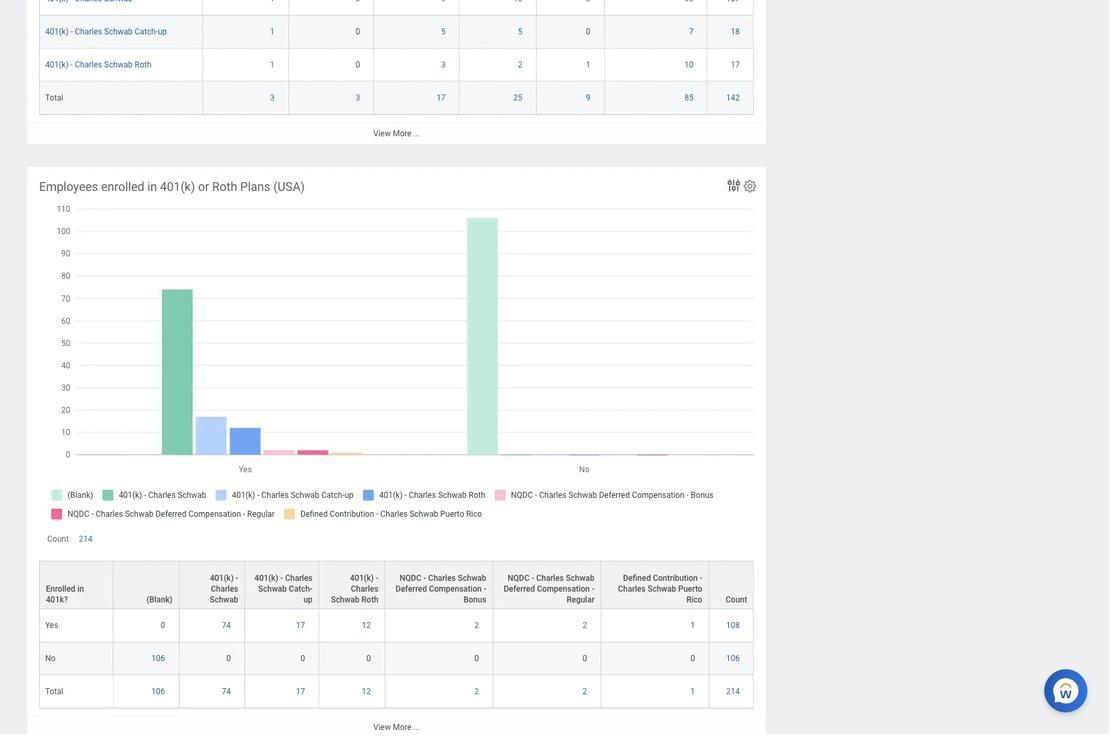 Task type: vqa. For each thing, say whether or not it's contained in the screenshot.
CATCH-
yes



Task type: describe. For each thing, give the bounding box(es) containing it.
401(k) inside 401(k) - charles schwab
[[210, 574, 234, 584]]

enrolled
[[46, 585, 75, 595]]

17 for 3
[[437, 93, 446, 103]]

106 button for 0
[[152, 654, 167, 665]]

charles inside defined contribution - charles schwab puerto rico
[[618, 585, 646, 595]]

puerto
[[679, 585, 703, 595]]

- inside the 401(k) - charles schwab roth
[[376, 574, 379, 584]]

18 button
[[731, 27, 742, 37]]

row containing 401(k) - charles schwab roth
[[39, 49, 755, 82]]

up for 401(k) - charles schwab catch- up
[[304, 596, 313, 605]]

nqdc - charles schwab deferred compensation - regular button
[[494, 562, 601, 609]]

total inside employees enrolled in 401(k) or roth plans (usa) element
[[45, 688, 63, 697]]

106 button for 2
[[152, 687, 167, 698]]

enrollments - retirement savings by management level element
[[27, 0, 767, 145]]

schwab inside 401(k) - charles schwab catch- up
[[258, 585, 287, 595]]

3 executive vice president image
[[294, 0, 368, 4]]

no
[[45, 655, 56, 664]]

17 button for 106
[[296, 687, 307, 698]]

1 row from the top
[[39, 0, 755, 16]]

401(k) - charles schwab roth inside enrollments - retirement savings by management level "element"
[[45, 60, 152, 70]]

row containing 401(k) - charles schwab catch-up
[[39, 16, 755, 49]]

0 horizontal spatial 3 button
[[270, 93, 277, 104]]

7
[[689, 27, 694, 37]]

- inside 401(k) - charles schwab catch- up
[[280, 574, 283, 584]]

view more ... inside enrollments - retirement savings by management level "element"
[[374, 129, 420, 139]]

12 for 0
[[362, 622, 371, 631]]

roth inside enrollments - retirement savings by management level "element"
[[135, 60, 152, 70]]

2 view more ... link from the top
[[27, 717, 767, 735]]

(usa)
[[274, 180, 305, 194]]

total element
[[45, 91, 63, 103]]

schwab right 401(k) - charles schwab catch- up
[[331, 596, 360, 605]]

1 view more ... link from the top
[[27, 122, 767, 145]]

74 for 106
[[222, 688, 231, 697]]

employees enrolled in 401(k) or roth plans (usa) element
[[27, 167, 767, 735]]

schwab inside 'popup button'
[[210, 596, 238, 605]]

regular
[[567, 596, 595, 605]]

74 button for 106
[[222, 687, 233, 698]]

2 inside enrollments - retirement savings by management level "element"
[[518, 60, 523, 70]]

142
[[727, 93, 740, 103]]

charles inside nqdc - charles schwab deferred compensation - regular
[[537, 574, 564, 584]]

configure employees enrolled in 401(k) or roth plans (usa) image
[[743, 179, 758, 194]]

401(k) - charles schwab catch-up link
[[45, 24, 167, 37]]

schwab up "401(k) - charles schwab roth" link on the left
[[104, 27, 133, 37]]

9 button
[[586, 93, 593, 104]]

4 row from the top
[[39, 82, 755, 115]]

compensation for bonus
[[429, 585, 482, 595]]

0 vertical spatial 214 button
[[79, 534, 95, 545]]

108 button
[[727, 621, 742, 632]]

schwab inside nqdc - charles schwab deferred compensation - regular
[[566, 574, 595, 584]]

nqdc for nqdc - charles schwab deferred compensation - regular
[[508, 574, 530, 584]]

view inside enrollments - retirement savings by management level "element"
[[374, 129, 391, 139]]

106 for 0
[[152, 655, 165, 664]]

more inside employees enrolled in 401(k) or roth plans (usa) element
[[393, 724, 412, 733]]

7 button
[[689, 27, 696, 37]]

- inside defined contribution - charles schwab puerto rico
[[700, 574, 703, 584]]

8 row from the top
[[39, 676, 755, 709]]

17 button for 0
[[296, 621, 307, 632]]

contribution
[[653, 574, 698, 584]]

defined
[[624, 574, 651, 584]]

more inside enrollments - retirement savings by management level "element"
[[393, 129, 412, 139]]

1 horizontal spatial in
[[147, 180, 157, 194]]

18
[[731, 27, 740, 37]]

9
[[586, 93, 591, 103]]

17 button for 3
[[437, 93, 448, 104]]

401(k) - charles schwab catch-up
[[45, 27, 167, 37]]

3 for the rightmost 3 button
[[441, 60, 446, 70]]

or
[[198, 180, 209, 194]]

214 for top 214 button
[[79, 535, 93, 545]]

401(k) - charles schwab roth button
[[320, 562, 385, 609]]

nqdc for nqdc - charles schwab deferred compensation - bonus
[[400, 574, 422, 584]]

deferred for nqdc - charles schwab deferred compensation - bonus
[[396, 585, 427, 595]]



Task type: locate. For each thing, give the bounding box(es) containing it.
charles inside the 401(k) - charles schwab roth
[[351, 585, 379, 595]]

1 vertical spatial ...
[[414, 724, 420, 733]]

1 horizontal spatial count
[[726, 596, 748, 605]]

nqdc
[[400, 574, 422, 584], [508, 574, 530, 584]]

deferred inside nqdc - charles schwab deferred compensation - regular
[[504, 585, 535, 595]]

2 view from the top
[[374, 724, 391, 733]]

total down no
[[45, 688, 63, 697]]

roth
[[135, 60, 152, 70], [212, 180, 237, 194], [362, 596, 379, 605]]

0 horizontal spatial 5
[[441, 27, 446, 37]]

10 button
[[685, 60, 696, 70]]

1 horizontal spatial compensation
[[537, 585, 590, 595]]

up inside 401(k) - charles schwab catch- up
[[304, 596, 313, 605]]

1 view from the top
[[374, 129, 391, 139]]

12 button for 0
[[362, 621, 373, 632]]

1 horizontal spatial 214 button
[[727, 687, 742, 698]]

enrolled in 401k?
[[46, 585, 84, 605]]

7 row from the top
[[39, 643, 755, 676]]

0 vertical spatial in
[[147, 180, 157, 194]]

0 vertical spatial 12
[[362, 622, 371, 631]]

0 vertical spatial more
[[393, 129, 412, 139]]

1 vertical spatial 214 button
[[727, 687, 742, 698]]

1 vertical spatial in
[[77, 585, 84, 595]]

8 individual contributor image
[[611, 0, 702, 4]]

total down "401(k) - charles schwab roth" link on the left
[[45, 93, 63, 103]]

up inside enrollments - retirement savings by management level "element"
[[158, 27, 167, 37]]

-
[[71, 27, 73, 37], [71, 60, 73, 70], [236, 574, 238, 584], [280, 574, 283, 584], [376, 574, 379, 584], [424, 574, 427, 584], [532, 574, 535, 584], [700, 574, 703, 584], [484, 585, 487, 595], [592, 585, 595, 595]]

nqdc inside nqdc - charles schwab deferred compensation - regular
[[508, 574, 530, 584]]

0 vertical spatial 74 button
[[222, 621, 233, 632]]

214 button up the enrolled in 401k? "popup button"
[[79, 534, 95, 545]]

1 vertical spatial catch-
[[289, 585, 313, 595]]

1 more from the top
[[393, 129, 412, 139]]

2 ... from the top
[[414, 724, 420, 733]]

12 button for 106
[[362, 687, 373, 698]]

401(k) inside popup button
[[350, 574, 374, 584]]

401(k) - charles schwab
[[210, 574, 238, 605]]

1 horizontal spatial roth
[[212, 180, 237, 194]]

85 button
[[685, 93, 696, 104]]

nqdc - charles schwab deferred compensation - bonus
[[396, 574, 487, 605]]

1 12 from the top
[[362, 622, 371, 631]]

401(k) - charles schwab button
[[179, 562, 245, 609]]

1 vertical spatial view more ... link
[[27, 717, 767, 735]]

2 vertical spatial roth
[[362, 596, 379, 605]]

2 5 button from the left
[[518, 27, 525, 37]]

bonus
[[464, 596, 487, 605]]

defined contribution - charles schwab puerto rico button
[[602, 562, 709, 609]]

employees
[[39, 180, 98, 194]]

2 deferred from the left
[[504, 585, 535, 595]]

deferred inside nqdc - charles schwab deferred compensation - bonus
[[396, 585, 427, 595]]

0
[[356, 27, 360, 37], [586, 27, 591, 37], [356, 60, 360, 70], [161, 622, 165, 631], [226, 655, 231, 664], [301, 655, 305, 664], [367, 655, 371, 664], [475, 655, 479, 664], [583, 655, 587, 664], [691, 655, 696, 664]]

0 horizontal spatial 5 button
[[441, 27, 448, 37]]

17 button
[[731, 60, 742, 70], [437, 93, 448, 104], [296, 621, 307, 632], [296, 687, 307, 698]]

106 button
[[152, 654, 167, 665], [727, 654, 742, 665], [152, 687, 167, 698]]

214 button down the 108 button
[[727, 687, 742, 698]]

total
[[45, 93, 63, 103], [45, 688, 63, 697]]

1 total from the top
[[45, 93, 63, 103]]

(blank) button
[[113, 562, 179, 609]]

catch- inside 401(k) - charles schwab catch- up
[[289, 585, 313, 595]]

0 horizontal spatial 214 button
[[79, 534, 95, 545]]

2 12 from the top
[[362, 688, 371, 697]]

0 horizontal spatial in
[[77, 585, 84, 595]]

0 horizontal spatial deferred
[[396, 585, 427, 595]]

view
[[374, 129, 391, 139], [374, 724, 391, 733]]

compensation up bonus
[[429, 585, 482, 595]]

401(k) inside 401(k) - charles schwab catch- up
[[255, 574, 278, 584]]

nqdc - charles schwab deferred compensation - bonus button
[[385, 562, 493, 609]]

1 vertical spatial 214
[[727, 688, 740, 697]]

17
[[731, 60, 740, 70], [437, 93, 446, 103], [296, 622, 305, 631], [296, 688, 305, 697]]

in inside enrolled in 401k?
[[77, 585, 84, 595]]

schwab down 401(k) - charles schwab catch-up
[[104, 60, 133, 70]]

2 total from the top
[[45, 688, 63, 697]]

3 for middle 3 button
[[356, 93, 360, 103]]

0 horizontal spatial count
[[47, 535, 69, 545]]

5 button
[[441, 27, 448, 37], [518, 27, 525, 37]]

employees enrolled in 401(k) or roth plans (usa)
[[39, 180, 305, 194]]

214 for bottom 214 button
[[727, 688, 740, 697]]

17 for 0
[[296, 622, 305, 631]]

5 row from the top
[[39, 562, 755, 610]]

catch-
[[135, 27, 158, 37], [289, 585, 313, 595]]

1 nqdc from the left
[[400, 574, 422, 584]]

0 vertical spatial total
[[45, 93, 63, 103]]

enrolled in 401k? button
[[40, 562, 113, 609]]

row containing yes
[[39, 610, 755, 643]]

... inside enrollments - retirement savings by management level "element"
[[414, 129, 420, 139]]

74 for 0
[[222, 622, 231, 631]]

214 up the enrolled in 401k? "popup button"
[[79, 535, 93, 545]]

compensation
[[429, 585, 482, 595], [537, 585, 590, 595]]

10
[[685, 60, 694, 70]]

1 vertical spatial 401(k) - charles schwab roth
[[331, 574, 379, 605]]

0 vertical spatial catch-
[[135, 27, 158, 37]]

(blank)
[[147, 596, 173, 605]]

0 vertical spatial view
[[374, 129, 391, 139]]

1 5 button from the left
[[441, 27, 448, 37]]

view inside employees enrolled in 401(k) or roth plans (usa) element
[[374, 724, 391, 733]]

0 horizontal spatial compensation
[[429, 585, 482, 595]]

configure and view chart data image
[[726, 178, 742, 194]]

2 horizontal spatial 3 button
[[441, 60, 448, 70]]

2 view more ... from the top
[[374, 724, 420, 733]]

0 vertical spatial 74
[[222, 622, 231, 631]]

3
[[441, 60, 446, 70], [270, 93, 275, 103], [356, 93, 360, 103]]

401k?
[[46, 596, 68, 605]]

roth inside popup button
[[362, 596, 379, 605]]

schwab left 401(k) - charles schwab catch- up "popup button"
[[210, 596, 238, 605]]

0 horizontal spatial 3
[[270, 93, 275, 103]]

compensation up regular
[[537, 585, 590, 595]]

6 row from the top
[[39, 610, 755, 643]]

compensation inside nqdc - charles schwab deferred compensation - bonus
[[429, 585, 482, 595]]

rico
[[687, 596, 703, 605]]

17 for 106
[[296, 688, 305, 697]]

3 for the left 3 button
[[270, 93, 275, 103]]

catch- left 401(k) - charles schwab roth popup button
[[289, 585, 313, 595]]

1 horizontal spatial 5
[[518, 27, 523, 37]]

1 74 from the top
[[222, 622, 231, 631]]

count up the 108 button
[[726, 596, 748, 605]]

view more ... inside employees enrolled in 401(k) or roth plans (usa) element
[[374, 724, 420, 733]]

0 vertical spatial view more ...
[[374, 129, 420, 139]]

1 vertical spatial view more ...
[[374, 724, 420, 733]]

106
[[152, 655, 165, 664], [727, 655, 740, 664], [152, 688, 165, 697]]

106 for 2
[[152, 688, 165, 697]]

count
[[47, 535, 69, 545], [726, 596, 748, 605]]

catch- inside enrollments - retirement savings by management level "element"
[[135, 27, 158, 37]]

25 button
[[514, 93, 525, 104]]

catch- for 401(k) - charles schwab catch-up
[[135, 27, 158, 37]]

1 vertical spatial view
[[374, 724, 391, 733]]

5
[[441, 27, 446, 37], [518, 27, 523, 37]]

2 74 from the top
[[222, 688, 231, 697]]

... inside employees enrolled in 401(k) or roth plans (usa) element
[[414, 724, 420, 733]]

3 button
[[441, 60, 448, 70], [270, 93, 277, 104], [356, 93, 362, 104]]

3 row from the top
[[39, 49, 755, 82]]

yes
[[45, 622, 58, 631]]

2 5 from the left
[[518, 27, 523, 37]]

1 horizontal spatial 3 button
[[356, 93, 362, 104]]

2 74 button from the top
[[222, 687, 233, 698]]

74 button
[[222, 621, 233, 632], [222, 687, 233, 698]]

defined contribution - charles schwab puerto rico
[[618, 574, 703, 605]]

0 horizontal spatial catch-
[[135, 27, 158, 37]]

0 button
[[356, 27, 362, 37], [586, 27, 593, 37], [356, 60, 362, 70], [161, 621, 167, 632], [226, 654, 233, 665], [301, 654, 307, 665], [367, 654, 373, 665], [475, 654, 481, 665], [583, 654, 589, 665], [691, 654, 698, 665]]

2 horizontal spatial roth
[[362, 596, 379, 605]]

charles inside 401(k) - charles schwab catch- up
[[285, 574, 313, 584]]

deferred for nqdc - charles schwab deferred compensation - regular
[[504, 585, 535, 595]]

0 vertical spatial roth
[[135, 60, 152, 70]]

charles inside nqdc - charles schwab deferred compensation - bonus
[[429, 574, 456, 584]]

row containing 401(k) - charles schwab
[[39, 562, 755, 610]]

1 vertical spatial total
[[45, 688, 63, 697]]

1 ... from the top
[[414, 129, 420, 139]]

401(k) - charles schwab catch- up
[[255, 574, 313, 605]]

1 horizontal spatial 214
[[727, 688, 740, 697]]

1 vertical spatial up
[[304, 596, 313, 605]]

108
[[727, 622, 740, 631]]

401(k) - charles schwab roth inside 401(k) - charles schwab roth popup button
[[331, 574, 379, 605]]

catch- up "401(k) - charles schwab roth" link on the left
[[135, 27, 158, 37]]

row containing no
[[39, 643, 755, 676]]

count button
[[710, 562, 754, 609]]

0 horizontal spatial up
[[158, 27, 167, 37]]

up for 401(k) - charles schwab catch-up
[[158, 27, 167, 37]]

1 vertical spatial 12 button
[[362, 687, 373, 698]]

74
[[222, 622, 231, 631], [222, 688, 231, 697]]

2
[[518, 60, 523, 70], [475, 622, 479, 631], [583, 622, 587, 631], [475, 688, 479, 697], [583, 688, 587, 697]]

1 vertical spatial 74
[[222, 688, 231, 697]]

in
[[147, 180, 157, 194], [77, 585, 84, 595]]

0 horizontal spatial 401(k) - charles schwab roth
[[45, 60, 152, 70]]

401(k) - charles schwab catch- up button
[[245, 562, 319, 609]]

401(k) - charles schwab roth link
[[45, 58, 152, 70]]

count up the enrolled in 401k? "popup button"
[[47, 535, 69, 545]]

12
[[362, 622, 371, 631], [362, 688, 371, 697]]

view more ... link
[[27, 122, 767, 145], [27, 717, 767, 735]]

2 nqdc from the left
[[508, 574, 530, 584]]

0 horizontal spatial nqdc
[[400, 574, 422, 584]]

2 horizontal spatial 3
[[441, 60, 446, 70]]

2 button
[[518, 60, 525, 70], [475, 621, 481, 632], [583, 621, 589, 632], [475, 687, 481, 698], [583, 687, 589, 698]]

0 horizontal spatial roth
[[135, 60, 152, 70]]

schwab
[[104, 27, 133, 37], [104, 60, 133, 70], [458, 574, 487, 584], [566, 574, 595, 584], [258, 585, 287, 595], [648, 585, 677, 595], [210, 596, 238, 605], [331, 596, 360, 605]]

count image
[[714, 0, 748, 4]]

plans
[[240, 180, 271, 194]]

charles inside 401(k) - charles schwab
[[211, 585, 238, 595]]

74 button for 0
[[222, 621, 233, 632]]

1 vertical spatial 12
[[362, 688, 371, 697]]

12 button
[[362, 621, 373, 632], [362, 687, 373, 698]]

5 for first 5 button from the right
[[518, 27, 523, 37]]

1
[[270, 27, 275, 37], [270, 60, 275, 70], [586, 60, 591, 70], [691, 622, 696, 631], [691, 688, 696, 697]]

1 12 button from the top
[[362, 621, 373, 632]]

2 compensation from the left
[[537, 585, 590, 595]]

schwab inside defined contribution - charles schwab puerto rico
[[648, 585, 677, 595]]

1 horizontal spatial deferred
[[504, 585, 535, 595]]

0 vertical spatial 12 button
[[362, 621, 373, 632]]

1 horizontal spatial 401(k) - charles schwab roth
[[331, 574, 379, 605]]

1 button
[[270, 27, 277, 37], [270, 60, 277, 70], [586, 60, 593, 70], [691, 621, 698, 632], [691, 687, 698, 698]]

1 vertical spatial 74 button
[[222, 687, 233, 698]]

214
[[79, 535, 93, 545], [727, 688, 740, 697]]

more
[[393, 129, 412, 139], [393, 724, 412, 733]]

0 vertical spatial 214
[[79, 535, 93, 545]]

deferred
[[396, 585, 427, 595], [504, 585, 535, 595]]

1 vertical spatial more
[[393, 724, 412, 733]]

schwab right 401(k) - charles schwab
[[258, 585, 287, 595]]

...
[[414, 129, 420, 139], [414, 724, 420, 733]]

0 vertical spatial view more ... link
[[27, 122, 767, 145]]

2 more from the top
[[393, 724, 412, 733]]

1 horizontal spatial catch-
[[289, 585, 313, 595]]

1 compensation from the left
[[429, 585, 482, 595]]

0 vertical spatial count
[[47, 535, 69, 545]]

compensation inside nqdc - charles schwab deferred compensation - regular
[[537, 585, 590, 595]]

schwab up bonus
[[458, 574, 487, 584]]

enrolled
[[101, 180, 144, 194]]

12 for 106
[[362, 688, 371, 697]]

1 deferred from the left
[[396, 585, 427, 595]]

2 12 button from the top
[[362, 687, 373, 698]]

schwab down the contribution
[[648, 585, 677, 595]]

0 vertical spatial up
[[158, 27, 167, 37]]

1 74 button from the top
[[222, 621, 233, 632]]

214 button
[[79, 534, 95, 545], [727, 687, 742, 698]]

catch- for 401(k) - charles schwab catch- up
[[289, 585, 313, 595]]

row
[[39, 0, 755, 16], [39, 16, 755, 49], [39, 49, 755, 82], [39, 82, 755, 115], [39, 562, 755, 610], [39, 610, 755, 643], [39, 643, 755, 676], [39, 676, 755, 709]]

count inside popup button
[[726, 596, 748, 605]]

nqdc inside nqdc - charles schwab deferred compensation - bonus
[[400, 574, 422, 584]]

401(k)
[[45, 27, 69, 37], [45, 60, 69, 70], [160, 180, 195, 194], [210, 574, 234, 584], [255, 574, 278, 584], [350, 574, 374, 584]]

charles
[[75, 27, 102, 37], [75, 60, 102, 70], [285, 574, 313, 584], [429, 574, 456, 584], [537, 574, 564, 584], [211, 585, 238, 595], [351, 585, 379, 595], [618, 585, 646, 595]]

5 for first 5 button from the left
[[441, 27, 446, 37]]

nqdc - charles schwab deferred compensation - regular
[[504, 574, 595, 605]]

25
[[514, 93, 523, 103]]

85
[[685, 93, 694, 103]]

- inside 401(k) - charles schwab
[[236, 574, 238, 584]]

0 horizontal spatial 214
[[79, 535, 93, 545]]

401(k) - charles schwab roth
[[45, 60, 152, 70], [331, 574, 379, 605]]

1 view more ... from the top
[[374, 129, 420, 139]]

0 vertical spatial 401(k) - charles schwab roth
[[45, 60, 152, 70]]

1 vertical spatial roth
[[212, 180, 237, 194]]

2 row from the top
[[39, 16, 755, 49]]

0 vertical spatial ...
[[414, 129, 420, 139]]

1 5 from the left
[[441, 27, 446, 37]]

compensation for regular
[[537, 585, 590, 595]]

schwab inside nqdc - charles schwab deferred compensation - bonus
[[458, 574, 487, 584]]

view more ...
[[374, 129, 420, 139], [374, 724, 420, 733]]

214 down the 108 button
[[727, 688, 740, 697]]

up
[[158, 27, 167, 37], [304, 596, 313, 605]]

schwab up regular
[[566, 574, 595, 584]]

1 vertical spatial count
[[726, 596, 748, 605]]

1 horizontal spatial 3
[[356, 93, 360, 103]]

142 button
[[727, 93, 742, 104]]

total inside enrollments - retirement savings by management level "element"
[[45, 93, 63, 103]]

1 horizontal spatial nqdc
[[508, 574, 530, 584]]

1 horizontal spatial 5 button
[[518, 27, 525, 37]]

1 horizontal spatial up
[[304, 596, 313, 605]]



